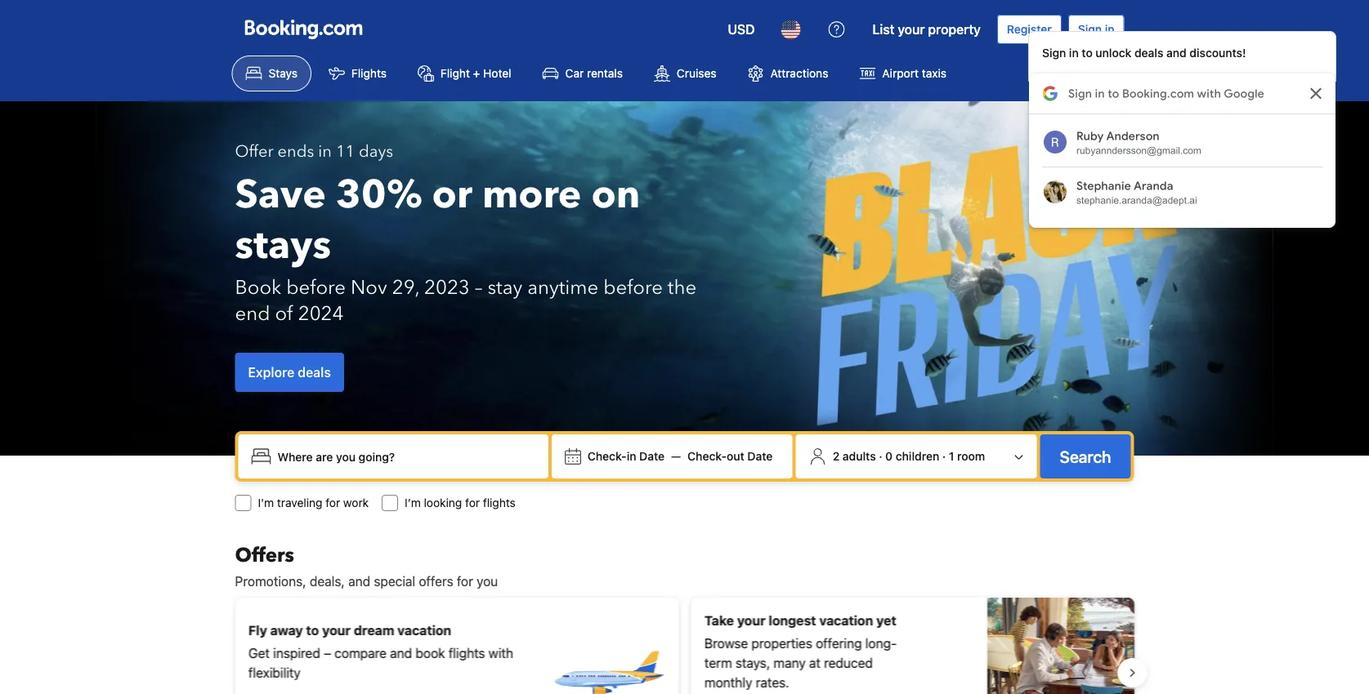 Task type: describe. For each thing, give the bounding box(es) containing it.
unlock
[[1096, 46, 1132, 60]]

29,
[[392, 274, 419, 301]]

i'm looking for flights
[[405, 497, 516, 510]]

1 check- from the left
[[588, 450, 627, 464]]

save
[[235, 168, 326, 222]]

list your property link
[[863, 10, 991, 49]]

promotions,
[[235, 574, 306, 590]]

fly away to your dream vacation image
[[551, 616, 665, 695]]

yet
[[876, 614, 896, 629]]

taxis
[[922, 67, 947, 80]]

check-out date button
[[681, 442, 779, 472]]

in inside offer ends in 11 days save 30% or more on stays book before nov 29, 2023 – stay anytime before the end of 2024
[[318, 141, 332, 163]]

monthly
[[704, 676, 752, 691]]

Where are you going? field
[[271, 442, 542, 472]]

room
[[957, 450, 985, 464]]

check-in date button
[[581, 442, 671, 472]]

your for list
[[898, 22, 925, 37]]

2 before from the left
[[603, 274, 663, 301]]

list your property
[[873, 22, 981, 37]]

– inside offer ends in 11 days save 30% or more on stays book before nov 29, 2023 – stay anytime before the end of 2024
[[475, 274, 483, 301]]

1 vertical spatial deals
[[298, 365, 331, 381]]

airport taxis link
[[846, 56, 961, 92]]

cruises
[[677, 67, 717, 80]]

of
[[275, 300, 293, 327]]

flight
[[441, 67, 470, 80]]

your inside fly away to your dream vacation get inspired – compare and book flights with flexibility
[[322, 623, 350, 639]]

special
[[374, 574, 415, 590]]

take your longest vacation yet image
[[987, 598, 1134, 695]]

to for your
[[306, 623, 319, 639]]

dream
[[353, 623, 394, 639]]

usd button
[[718, 10, 765, 49]]

region containing take your longest vacation yet
[[222, 592, 1147, 695]]

rates.
[[755, 676, 789, 691]]

+
[[473, 67, 480, 80]]

flights link
[[315, 56, 401, 92]]

vacation inside fly away to your dream vacation get inspired – compare and book flights with flexibility
[[397, 623, 451, 639]]

for for looking
[[465, 497, 480, 510]]

for inside offers promotions, deals, and special offers for you
[[457, 574, 473, 590]]

explore
[[248, 365, 295, 381]]

with
[[488, 646, 513, 662]]

register link
[[997, 15, 1062, 44]]

car
[[565, 67, 584, 80]]

and inside offers promotions, deals, and special offers for you
[[348, 574, 370, 590]]

book
[[415, 646, 445, 662]]

search button
[[1040, 435, 1131, 479]]

offers
[[235, 542, 294, 569]]

2 horizontal spatial and
[[1167, 46, 1187, 60]]

flight + hotel link
[[404, 56, 525, 92]]

traveling
[[277, 497, 322, 510]]

work
[[343, 497, 369, 510]]

out
[[727, 450, 744, 464]]

cruises link
[[640, 56, 730, 92]]

airport
[[882, 67, 919, 80]]

looking
[[424, 497, 462, 510]]

1 · from the left
[[879, 450, 882, 464]]

11
[[336, 141, 355, 163]]

airport taxis
[[882, 67, 947, 80]]

i'm
[[405, 497, 421, 510]]

usd
[[728, 22, 755, 37]]

more
[[482, 168, 582, 222]]

your for take
[[737, 614, 765, 629]]

flights inside fly away to your dream vacation get inspired – compare and book flights with flexibility
[[448, 646, 485, 662]]

i'm traveling for work
[[258, 497, 369, 510]]

offer ends in 11 days save 30% or more on stays book before nov 29, 2023 – stay anytime before the end of 2024
[[235, 141, 697, 327]]

flights
[[351, 67, 387, 80]]

nov
[[351, 274, 387, 301]]

stays
[[269, 67, 298, 80]]

list
[[873, 22, 895, 37]]

explore deals link
[[235, 353, 344, 392]]

register
[[1007, 22, 1052, 36]]

hotel
[[483, 67, 511, 80]]

take
[[704, 614, 734, 629]]

check-in date — check-out date
[[588, 450, 773, 464]]

to for unlock
[[1082, 46, 1093, 60]]

offer
[[235, 141, 274, 163]]

book
[[235, 274, 281, 301]]

many
[[773, 656, 805, 672]]

end
[[235, 300, 270, 327]]

car rentals
[[565, 67, 623, 80]]

offering
[[815, 636, 862, 652]]

at
[[809, 656, 820, 672]]



Task type: locate. For each thing, give the bounding box(es) containing it.
in for sign in to unlock deals and discounts!
[[1069, 46, 1079, 60]]

for left work
[[326, 497, 340, 510]]

property
[[928, 22, 981, 37]]

– left "stay"
[[475, 274, 483, 301]]

2 date from the left
[[747, 450, 773, 464]]

1 horizontal spatial ·
[[942, 450, 946, 464]]

flights right looking
[[483, 497, 516, 510]]

in for check-in date — check-out date
[[627, 450, 636, 464]]

– right inspired
[[323, 646, 331, 662]]

1 vertical spatial to
[[306, 623, 319, 639]]

stay
[[488, 274, 523, 301]]

fly away to your dream vacation get inspired – compare and book flights with flexibility
[[248, 623, 513, 681]]

0 horizontal spatial –
[[323, 646, 331, 662]]

0 horizontal spatial deals
[[298, 365, 331, 381]]

1 horizontal spatial your
[[737, 614, 765, 629]]

0 horizontal spatial and
[[348, 574, 370, 590]]

2 adults · 0 children · 1 room button
[[803, 441, 1030, 473]]

flights left the with
[[448, 646, 485, 662]]

stays,
[[735, 656, 770, 672]]

your inside take your longest vacation yet browse properties offering long- term stays, many at reduced monthly rates.
[[737, 614, 765, 629]]

sign up the unlock
[[1078, 22, 1102, 36]]

before
[[286, 274, 346, 301], [603, 274, 663, 301]]

0 horizontal spatial to
[[306, 623, 319, 639]]

in left '11'
[[318, 141, 332, 163]]

2 vertical spatial and
[[390, 646, 412, 662]]

2 check- from the left
[[688, 450, 727, 464]]

your right take
[[737, 614, 765, 629]]

offers
[[419, 574, 453, 590]]

your up compare at the bottom of the page
[[322, 623, 350, 639]]

for
[[326, 497, 340, 510], [465, 497, 480, 510], [457, 574, 473, 590]]

0 vertical spatial and
[[1167, 46, 1187, 60]]

or
[[432, 168, 472, 222]]

fly
[[248, 623, 267, 639]]

booking.com image
[[245, 20, 363, 39]]

date right "out"
[[747, 450, 773, 464]]

1 before from the left
[[286, 274, 346, 301]]

deals right the unlock
[[1135, 46, 1164, 60]]

2023
[[424, 274, 470, 301]]

0 horizontal spatial ·
[[879, 450, 882, 464]]

for right looking
[[465, 497, 480, 510]]

– inside fly away to your dream vacation get inspired – compare and book flights with flexibility
[[323, 646, 331, 662]]

long-
[[865, 636, 897, 652]]

before left the
[[603, 274, 663, 301]]

on
[[591, 168, 640, 222]]

sign in
[[1078, 22, 1115, 36]]

deals right explore
[[298, 365, 331, 381]]

longest
[[768, 614, 816, 629]]

0 horizontal spatial check-
[[588, 450, 627, 464]]

the
[[668, 274, 697, 301]]

anytime
[[527, 274, 599, 301]]

explore deals
[[248, 365, 331, 381]]

30%
[[336, 168, 422, 222]]

0 horizontal spatial date
[[639, 450, 665, 464]]

and inside fly away to your dream vacation get inspired – compare and book flights with flexibility
[[390, 646, 412, 662]]

1 horizontal spatial –
[[475, 274, 483, 301]]

1
[[949, 450, 954, 464]]

to right the away
[[306, 623, 319, 639]]

1 horizontal spatial sign
[[1078, 22, 1102, 36]]

flight + hotel
[[441, 67, 511, 80]]

take your longest vacation yet browse properties offering long- term stays, many at reduced monthly rates.
[[704, 614, 897, 691]]

check-
[[588, 450, 627, 464], [688, 450, 727, 464]]

–
[[475, 274, 483, 301], [323, 646, 331, 662]]

1 horizontal spatial to
[[1082, 46, 1093, 60]]

in for sign in
[[1105, 22, 1115, 36]]

car rentals link
[[529, 56, 637, 92]]

check- right —
[[688, 450, 727, 464]]

0 horizontal spatial before
[[286, 274, 346, 301]]

1 horizontal spatial deals
[[1135, 46, 1164, 60]]

in left —
[[627, 450, 636, 464]]

0 vertical spatial –
[[475, 274, 483, 301]]

deals,
[[310, 574, 345, 590]]

sign in to unlock deals and discounts!
[[1042, 46, 1246, 60]]

you
[[477, 574, 498, 590]]

sign in link
[[1068, 15, 1124, 44]]

0 vertical spatial deals
[[1135, 46, 1164, 60]]

your
[[898, 22, 925, 37], [737, 614, 765, 629], [322, 623, 350, 639]]

reduced
[[824, 656, 873, 672]]

inspired
[[273, 646, 320, 662]]

0 horizontal spatial your
[[322, 623, 350, 639]]

check- left —
[[588, 450, 627, 464]]

sign for sign in
[[1078, 22, 1102, 36]]

2 · from the left
[[942, 450, 946, 464]]

i'm
[[258, 497, 274, 510]]

attractions
[[770, 67, 828, 80]]

region
[[222, 592, 1147, 695]]

1 vertical spatial and
[[348, 574, 370, 590]]

vacation up "book"
[[397, 623, 451, 639]]

and
[[1167, 46, 1187, 60], [348, 574, 370, 590], [390, 646, 412, 662]]

—
[[671, 450, 681, 464]]

0 vertical spatial sign
[[1078, 22, 1102, 36]]

and right deals,
[[348, 574, 370, 590]]

1 date from the left
[[639, 450, 665, 464]]

2 horizontal spatial your
[[898, 22, 925, 37]]

ends
[[278, 141, 314, 163]]

1 vertical spatial sign
[[1042, 46, 1066, 60]]

sign down register link at the right top of page
[[1042, 46, 1066, 60]]

browse
[[704, 636, 748, 652]]

1 horizontal spatial check-
[[688, 450, 727, 464]]

· left 0
[[879, 450, 882, 464]]

deals
[[1135, 46, 1164, 60], [298, 365, 331, 381]]

in
[[1105, 22, 1115, 36], [1069, 46, 1079, 60], [318, 141, 332, 163], [627, 450, 636, 464]]

1 horizontal spatial before
[[603, 274, 663, 301]]

children
[[896, 450, 939, 464]]

vacation up offering
[[819, 614, 873, 629]]

your right list on the right of page
[[898, 22, 925, 37]]

sign for sign in to unlock deals and discounts!
[[1042, 46, 1066, 60]]

to down sign in link
[[1082, 46, 1093, 60]]

0 horizontal spatial sign
[[1042, 46, 1066, 60]]

for left you
[[457, 574, 473, 590]]

term
[[704, 656, 732, 672]]

0
[[885, 450, 893, 464]]

1 vertical spatial flights
[[448, 646, 485, 662]]

flexibility
[[248, 666, 300, 681]]

stays
[[235, 219, 331, 273]]

and left "book"
[[390, 646, 412, 662]]

sign
[[1078, 22, 1102, 36], [1042, 46, 1066, 60]]

attractions link
[[734, 56, 842, 92]]

properties
[[751, 636, 812, 652]]

flights
[[483, 497, 516, 510], [448, 646, 485, 662]]

compare
[[334, 646, 386, 662]]

to inside fly away to your dream vacation get inspired – compare and book flights with flexibility
[[306, 623, 319, 639]]

for for traveling
[[326, 497, 340, 510]]

·
[[879, 450, 882, 464], [942, 450, 946, 464]]

0 vertical spatial to
[[1082, 46, 1093, 60]]

0 horizontal spatial vacation
[[397, 623, 451, 639]]

discounts!
[[1190, 46, 1246, 60]]

1 horizontal spatial and
[[390, 646, 412, 662]]

0 vertical spatial flights
[[483, 497, 516, 510]]

vacation inside take your longest vacation yet browse properties offering long- term stays, many at reduced monthly rates.
[[819, 614, 873, 629]]

before left nov
[[286, 274, 346, 301]]

to
[[1082, 46, 1093, 60], [306, 623, 319, 639]]

get
[[248, 646, 269, 662]]

· left 1
[[942, 450, 946, 464]]

1 horizontal spatial date
[[747, 450, 773, 464]]

stays link
[[232, 56, 311, 92]]

in up the unlock
[[1105, 22, 1115, 36]]

1 horizontal spatial vacation
[[819, 614, 873, 629]]

2 adults · 0 children · 1 room
[[833, 450, 985, 464]]

1 vertical spatial –
[[323, 646, 331, 662]]

search
[[1060, 447, 1111, 466]]

in down sign in link
[[1069, 46, 1079, 60]]

your inside the list your property link
[[898, 22, 925, 37]]

away
[[270, 623, 303, 639]]

days
[[359, 141, 393, 163]]

and left discounts!
[[1167, 46, 1187, 60]]

offers promotions, deals, and special offers for you
[[235, 542, 498, 590]]

vacation
[[819, 614, 873, 629], [397, 623, 451, 639]]

2024
[[298, 300, 344, 327]]

date left —
[[639, 450, 665, 464]]



Task type: vqa. For each thing, say whether or not it's contained in the screenshot.
Frequently
no



